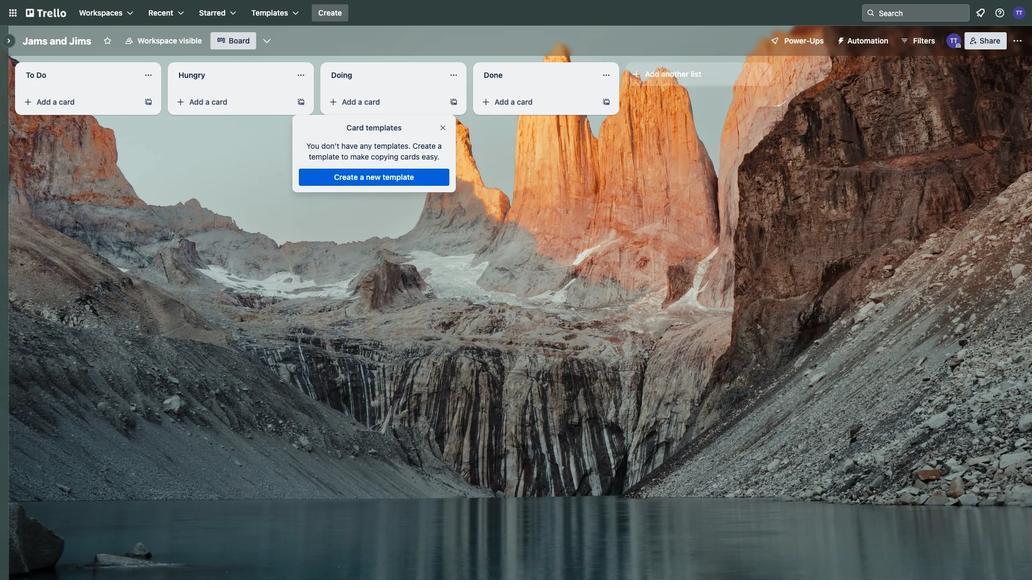 Task type: describe. For each thing, give the bounding box(es) containing it.
open information menu image
[[995, 8, 1006, 18]]

add a card for hungry
[[189, 98, 228, 107]]

add another list button
[[626, 62, 772, 86]]

you don't have any templates. create a template to make copying cards easy.
[[307, 142, 442, 161]]

create for create
[[318, 8, 342, 17]]

to do
[[26, 71, 46, 80]]

a inside you don't have any templates. create a template to make copying cards easy.
[[438, 142, 442, 151]]

add for hungry
[[189, 98, 204, 107]]

workspaces
[[79, 8, 123, 17]]

list
[[691, 70, 702, 79]]

search image
[[867, 9, 876, 17]]

add for doing
[[342, 98, 356, 107]]

add inside button
[[645, 70, 660, 79]]

add a card button for doing
[[325, 94, 445, 111]]

to
[[342, 152, 349, 161]]

terry turtle (terryturtle) image
[[1013, 6, 1026, 19]]

create for create a new template
[[334, 173, 358, 182]]

a for doing
[[358, 98, 362, 107]]

add a card button for to do
[[19, 94, 140, 111]]

Doing text field
[[325, 67, 443, 84]]

card
[[347, 123, 364, 132]]

cards
[[401, 152, 420, 161]]

create from template… image for to do
[[144, 98, 153, 107]]

add for to do
[[37, 98, 51, 107]]

visible
[[179, 36, 202, 45]]

primary element
[[0, 0, 1033, 26]]

a for hungry
[[206, 98, 210, 107]]

power-ups
[[785, 36, 824, 45]]

have
[[342, 142, 358, 151]]

0 notifications image
[[975, 6, 988, 19]]

filters
[[914, 36, 936, 45]]

any
[[360, 142, 372, 151]]

create button
[[312, 4, 349, 22]]

create from template… image for done
[[602, 98, 611, 107]]

do
[[36, 71, 46, 80]]

automation
[[848, 36, 889, 45]]

easy.
[[422, 152, 440, 161]]

don't
[[322, 142, 340, 151]]

templates.
[[374, 142, 411, 151]]

hungry
[[179, 71, 205, 80]]

customize views image
[[262, 36, 273, 46]]

star or unstar board image
[[103, 37, 112, 45]]

card for to do
[[59, 98, 75, 107]]

share button
[[965, 32, 1007, 49]]

templates button
[[245, 4, 306, 22]]



Task type: vqa. For each thing, say whether or not it's contained in the screenshot.
first This member is an admin of this Workspace. image from the bottom of the page
no



Task type: locate. For each thing, give the bounding box(es) containing it.
add down do
[[37, 98, 51, 107]]

0 horizontal spatial create from template… image
[[450, 98, 458, 107]]

template inside button
[[383, 173, 414, 182]]

template inside you don't have any templates. create a template to make copying cards easy.
[[309, 152, 340, 161]]

2 vertical spatial create
[[334, 173, 358, 182]]

2 add a card from the left
[[189, 98, 228, 107]]

terry turtle (terryturtle) image
[[947, 33, 962, 48]]

2 add a card button from the left
[[172, 94, 293, 111]]

a up card
[[358, 98, 362, 107]]

To Do text field
[[19, 67, 138, 84]]

card up card templates
[[364, 98, 380, 107]]

0 horizontal spatial create from template… image
[[144, 98, 153, 107]]

add a card button down "to do" text box
[[19, 94, 140, 111]]

workspace visible
[[138, 36, 202, 45]]

you
[[307, 142, 320, 151]]

filters button
[[898, 32, 939, 49]]

2 create from template… image from the left
[[297, 98, 306, 107]]

recent
[[148, 8, 173, 17]]

2 card from the left
[[212, 98, 228, 107]]

1 create from template… image from the left
[[450, 98, 458, 107]]

to
[[26, 71, 34, 80]]

this member is an admin of this board. image
[[957, 44, 962, 48]]

1 vertical spatial create
[[413, 142, 436, 151]]

add a card button up templates
[[325, 94, 445, 111]]

1 card from the left
[[59, 98, 75, 107]]

add a card button down done text field
[[478, 94, 598, 111]]

Hungry text field
[[172, 67, 290, 84]]

3 add a card from the left
[[342, 98, 380, 107]]

add a card
[[37, 98, 75, 107], [189, 98, 228, 107], [342, 98, 380, 107], [495, 98, 533, 107]]

workspace visible button
[[118, 32, 208, 49]]

a for done
[[511, 98, 515, 107]]

a
[[53, 98, 57, 107], [206, 98, 210, 107], [358, 98, 362, 107], [511, 98, 515, 107], [438, 142, 442, 151], [360, 173, 364, 182]]

1 add a card from the left
[[37, 98, 75, 107]]

card
[[59, 98, 75, 107], [212, 98, 228, 107], [364, 98, 380, 107], [517, 98, 533, 107]]

0 vertical spatial create
[[318, 8, 342, 17]]

card down hungry text box
[[212, 98, 228, 107]]

create a new template
[[334, 173, 414, 182]]

jams
[[23, 35, 48, 47]]

and
[[50, 35, 67, 47]]

card down "to do" text box
[[59, 98, 75, 107]]

3 add a card button from the left
[[325, 94, 445, 111]]

a down done text field
[[511, 98, 515, 107]]

doing
[[331, 71, 353, 80]]

another
[[662, 70, 689, 79]]

create a new template button
[[299, 169, 450, 186]]

create inside 'create a new template' button
[[334, 173, 358, 182]]

add down hungry
[[189, 98, 204, 107]]

a down "to do" text box
[[53, 98, 57, 107]]

create from template… image
[[144, 98, 153, 107], [297, 98, 306, 107]]

1 horizontal spatial create from template… image
[[297, 98, 306, 107]]

Done text field
[[478, 67, 596, 84]]

1 horizontal spatial template
[[383, 173, 414, 182]]

add a card down hungry
[[189, 98, 228, 107]]

add a card button for done
[[478, 94, 598, 111]]

add a card for doing
[[342, 98, 380, 107]]

4 add a card button from the left
[[478, 94, 598, 111]]

starred button
[[193, 4, 243, 22]]

template down cards
[[383, 173, 414, 182]]

workspace
[[138, 36, 177, 45]]

card templates
[[347, 123, 402, 132]]

back to home image
[[26, 4, 66, 22]]

make
[[351, 152, 369, 161]]

templates
[[252, 8, 288, 17]]

0 horizontal spatial template
[[309, 152, 340, 161]]

template down don't
[[309, 152, 340, 161]]

workspaces button
[[73, 4, 140, 22]]

recent button
[[142, 4, 191, 22]]

board
[[229, 36, 250, 45]]

add a card for to do
[[37, 98, 75, 107]]

add up card
[[342, 98, 356, 107]]

create inside you don't have any templates. create a template to make copying cards easy.
[[413, 142, 436, 151]]

card down done text field
[[517, 98, 533, 107]]

1 vertical spatial template
[[383, 173, 414, 182]]

add a card up card
[[342, 98, 380, 107]]

create
[[318, 8, 342, 17], [413, 142, 436, 151], [334, 173, 358, 182]]

ups
[[810, 36, 824, 45]]

a left new
[[360, 173, 364, 182]]

add left another
[[645, 70, 660, 79]]

automation button
[[833, 32, 895, 49]]

sm image
[[833, 32, 848, 47]]

board link
[[211, 32, 256, 49]]

1 add a card button from the left
[[19, 94, 140, 111]]

4 card from the left
[[517, 98, 533, 107]]

Board name text field
[[17, 32, 97, 49]]

add a card button down hungry text box
[[172, 94, 293, 111]]

add a card button
[[19, 94, 140, 111], [172, 94, 293, 111], [325, 94, 445, 111], [478, 94, 598, 111]]

template
[[309, 152, 340, 161], [383, 173, 414, 182]]

starred
[[199, 8, 226, 17]]

add another list
[[645, 70, 702, 79]]

2 create from template… image from the left
[[602, 98, 611, 107]]

add down done
[[495, 98, 509, 107]]

create inside create button
[[318, 8, 342, 17]]

create from template… image
[[450, 98, 458, 107], [602, 98, 611, 107]]

templates
[[366, 123, 402, 132]]

add for done
[[495, 98, 509, 107]]

share
[[980, 36, 1001, 45]]

add a card for done
[[495, 98, 533, 107]]

show menu image
[[1013, 36, 1024, 46]]

create from template… image for hungry
[[297, 98, 306, 107]]

switch to… image
[[8, 8, 18, 18]]

add a card down do
[[37, 98, 75, 107]]

Search field
[[876, 5, 970, 21]]

card for doing
[[364, 98, 380, 107]]

power-ups button
[[763, 32, 831, 49]]

a up easy.
[[438, 142, 442, 151]]

3 card from the left
[[364, 98, 380, 107]]

jams and jims
[[23, 35, 91, 47]]

a down hungry text box
[[206, 98, 210, 107]]

done
[[484, 71, 503, 80]]

card for hungry
[[212, 98, 228, 107]]

0 vertical spatial template
[[309, 152, 340, 161]]

add a card down done
[[495, 98, 533, 107]]

power-
[[785, 36, 810, 45]]

create from template… image for doing
[[450, 98, 458, 107]]

1 create from template… image from the left
[[144, 98, 153, 107]]

new
[[366, 173, 381, 182]]

close popover image
[[439, 124, 448, 132]]

4 add a card from the left
[[495, 98, 533, 107]]

add
[[645, 70, 660, 79], [37, 98, 51, 107], [189, 98, 204, 107], [342, 98, 356, 107], [495, 98, 509, 107]]

add a card button for hungry
[[172, 94, 293, 111]]

jims
[[69, 35, 91, 47]]

card for done
[[517, 98, 533, 107]]

1 horizontal spatial create from template… image
[[602, 98, 611, 107]]

copying
[[371, 152, 399, 161]]

a inside button
[[360, 173, 364, 182]]

a for to do
[[53, 98, 57, 107]]



